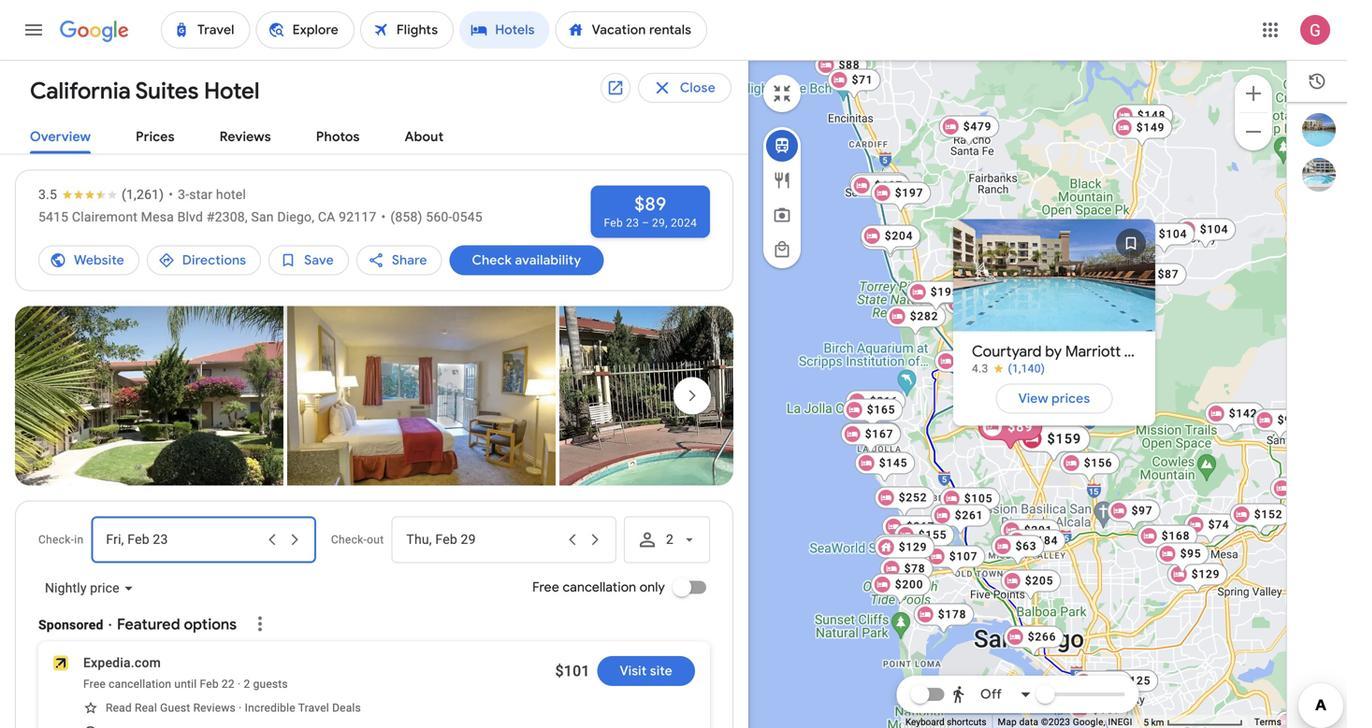 Task type: describe. For each thing, give the bounding box(es) containing it.
$118 link
[[945, 292, 1005, 315]]

photos
[[316, 129, 360, 145]]

$214
[[959, 355, 987, 368]]

$71 link
[[828, 69, 881, 101]]

$479
[[963, 120, 992, 133]]

reviews inside tab list
[[220, 129, 271, 145]]

tab list containing overview
[[0, 114, 749, 155]]

website
[[74, 252, 124, 269]]

0 horizontal spatial san
[[251, 210, 274, 225]]

$137 link
[[874, 535, 934, 557]]

data
[[1019, 717, 1039, 728]]

3.5 out of 5 stars from 1,261 reviews image
[[38, 186, 164, 204]]

$74 link
[[1184, 514, 1237, 546]]

©2023
[[1041, 717, 1071, 728]]

0 horizontal spatial •
[[169, 187, 173, 203]]

spa button
[[243, 133, 310, 163]]

$164
[[1086, 284, 1115, 297]]

$188
[[885, 233, 913, 246]]

2 vertical spatial ·
[[239, 702, 242, 715]]

$111 link
[[1056, 320, 1116, 352]]

map region
[[749, 60, 1287, 729]]

share button
[[356, 238, 442, 283]]

4+ rating
[[426, 139, 482, 156]]

save courtyard by marriott san diego central to collection image
[[1109, 221, 1154, 266]]

$130 link
[[1072, 671, 1132, 703]]

prices
[[1052, 390, 1090, 407]]

1 vertical spatial 2 button
[[624, 517, 710, 564]]

$88
[[839, 58, 860, 72]]

guests
[[253, 678, 288, 691]]

1 horizontal spatial $104
[[1200, 223, 1229, 236]]

until
[[174, 678, 197, 691]]

$145 link
[[855, 452, 915, 484]]

0 vertical spatial $129 link
[[875, 537, 935, 559]]

0 horizontal spatial star
[[189, 187, 213, 203]]

prices
[[136, 129, 175, 145]]

Check-in text field
[[106, 518, 260, 563]]

(1,261)
[[122, 187, 164, 203]]

$156 link
[[1060, 452, 1120, 484]]

terms link
[[1255, 717, 1282, 728]]

out
[[367, 534, 384, 547]]

$165 link
[[843, 399, 903, 431]]

1 horizontal spatial •
[[381, 210, 386, 225]]

$105
[[964, 493, 993, 506]]

site
[[650, 663, 673, 680]]

$266
[[1028, 631, 1057, 644]]

$148
[[1138, 109, 1166, 122]]

$150 link
[[906, 282, 967, 314]]

$205
[[1025, 575, 1054, 588]]

recently viewed element
[[1287, 61, 1347, 102]]

zoom in map image
[[1243, 82, 1265, 105]]

$200 link
[[871, 574, 931, 606]]

$155 for $155 link to the bottom
[[919, 529, 947, 542]]

view smaller map image
[[771, 82, 793, 105]]

courtyard
[[972, 342, 1042, 361]]

check availability
[[472, 252, 581, 269]]

view
[[1019, 390, 1049, 407]]

by
[[1045, 342, 1062, 361]]

free cancellation only
[[533, 580, 665, 596]]

miramar hotel checkin image
[[1058, 354, 1066, 362]]

$178
[[938, 609, 967, 622]]

next image
[[670, 374, 715, 419]]

courtyard by marriott san diego central
[[972, 342, 1247, 361]]

$261 link
[[931, 505, 991, 537]]

shortcuts
[[947, 717, 987, 728]]

$89 feb 23 – 29, 2024
[[604, 192, 697, 230]]

close button
[[638, 73, 732, 103]]

$71
[[852, 73, 873, 87]]

$204 link
[[861, 225, 921, 257]]

suites
[[135, 77, 199, 106]]

california suites hotel heading
[[15, 75, 260, 107]]

$146
[[865, 427, 894, 440]]

$146 link
[[841, 422, 901, 454]]

· inside sponsored · featured options
[[108, 618, 112, 633]]

$155 for top $155 link
[[1094, 253, 1122, 266]]

nightly price
[[45, 581, 119, 596]]

cancellation inside expedia.com free cancellation until feb 22 · 2 guests
[[109, 678, 171, 691]]

sponsored · featured options
[[38, 616, 237, 635]]

feb inside expedia.com free cancellation until feb 22 · 2 guests
[[200, 678, 219, 691]]

main menu image
[[22, 19, 45, 41]]

$216 link
[[846, 391, 906, 422]]

terms
[[1255, 717, 1282, 728]]

$130
[[1096, 676, 1125, 689]]

· inside expedia.com free cancellation until feb 22 · 2 guests
[[238, 678, 241, 691]]

open in new tab image
[[607, 79, 625, 97]]

filters form
[[15, 60, 718, 189]]

4+
[[426, 139, 442, 156]]

$152
[[1254, 509, 1283, 522]]

rating
[[445, 139, 482, 156]]

1 horizontal spatial photo 1 image
[[953, 219, 1156, 332]]

$89 for $89 feb 23 – 29, 2024
[[634, 192, 667, 216]]

$97 link
[[1107, 500, 1161, 532]]

$182
[[1097, 253, 1126, 266]]

1 vertical spatial $129
[[1192, 568, 1220, 582]]

$162 link
[[1063, 280, 1123, 312]]

price button
[[623, 133, 718, 163]]

share
[[392, 252, 427, 269]]

$214 link
[[934, 350, 995, 382]]

$267 link
[[882, 516, 942, 548]]

2 inside filters form
[[611, 87, 618, 103]]

$184 link
[[1006, 530, 1066, 562]]

1 list item from the left
[[15, 306, 284, 491]]

5415
[[38, 210, 69, 225]]

photos list
[[15, 306, 828, 507]]

close
[[680, 80, 716, 96]]

expedia.com
[[83, 656, 161, 671]]

$252
[[899, 492, 927, 505]]

mesa
[[141, 210, 174, 225]]

4-
[[532, 139, 547, 156]]

$131 link
[[849, 173, 910, 204]]

0 vertical spatial free
[[533, 580, 559, 596]]

4+ rating button
[[394, 133, 493, 163]]

availability
[[515, 252, 581, 269]]

92117
[[339, 210, 377, 225]]

$149 link
[[1112, 116, 1173, 148]]

why this ad? image
[[249, 613, 271, 636]]

$195
[[931, 286, 959, 299]]

$266 link
[[1004, 626, 1064, 658]]

photo 1 image inside photos list
[[15, 306, 284, 486]]

photo 3 image
[[560, 306, 828, 486]]

off
[[981, 687, 1002, 704]]



Task type: locate. For each thing, give the bounding box(es) containing it.
0 vertical spatial $155 link
[[1069, 248, 1130, 280]]

0 horizontal spatial $89
[[634, 192, 667, 216]]

0 vertical spatial 2
[[611, 87, 618, 103]]

$107
[[949, 551, 978, 564]]

· right "22" on the left bottom of the page
[[238, 678, 241, 691]]

visit site button
[[598, 657, 695, 687]]

marriott
[[1066, 342, 1121, 361]]

0 horizontal spatial cancellation
[[109, 678, 171, 691]]

2 list item from the left
[[287, 306, 556, 491]]

$195 link
[[906, 281, 967, 313]]

0 horizontal spatial $129
[[899, 541, 927, 554]]

0 vertical spatial san
[[251, 210, 274, 225]]

0 horizontal spatial feb
[[200, 678, 219, 691]]

free down 'check-out' text box
[[533, 580, 559, 596]]

0 horizontal spatial list item
[[15, 306, 284, 491]]

0 horizontal spatial $155 link
[[894, 524, 955, 556]]

0 horizontal spatial free
[[83, 678, 106, 691]]

23 – 29,
[[626, 217, 668, 230]]

2 button up 5-
[[569, 73, 655, 118]]

recently viewed image
[[1308, 72, 1327, 91]]

0 vertical spatial list
[[1287, 113, 1347, 192]]

1 horizontal spatial $155
[[1094, 253, 1122, 266]]

$142 link
[[1205, 403, 1265, 435]]

check
[[472, 252, 512, 269]]

0 vertical spatial $155
[[1094, 253, 1122, 266]]

cancellation left only
[[563, 580, 636, 596]]

$95 link
[[1156, 543, 1209, 575]]

$162
[[1087, 285, 1116, 298]]

$201
[[1024, 524, 1053, 538]]

1 horizontal spatial star
[[580, 139, 604, 156]]

feb
[[604, 217, 623, 230], [200, 678, 219, 691]]

under
[[160, 139, 198, 156]]

photo 2 image
[[287, 306, 556, 486]]

1 vertical spatial $129 link
[[1167, 564, 1228, 596]]

1 vertical spatial reviews
[[193, 702, 236, 715]]

check- for in
[[38, 534, 74, 547]]

2 check- from the left
[[331, 534, 367, 547]]

$88 link
[[815, 54, 868, 86]]

1 vertical spatial star
[[189, 187, 213, 203]]

feb inside $89 feb 23 – 29, 2024
[[604, 217, 623, 230]]

3 list item from the left
[[560, 306, 828, 491]]

$118
[[969, 297, 998, 310]]

clear image
[[195, 85, 217, 108]]

check-out
[[331, 534, 384, 547]]

1 horizontal spatial cancellation
[[563, 580, 636, 596]]

$168
[[1162, 530, 1190, 543]]

$125 link
[[1098, 670, 1159, 702]]

pool
[[349, 139, 376, 156]]

0 vertical spatial feb
[[604, 217, 623, 230]]

list
[[1287, 113, 1347, 192], [953, 219, 1156, 350]]

map data ©2023 google, inegi
[[998, 717, 1133, 728]]

1 check- from the left
[[38, 534, 74, 547]]

2 button up only
[[624, 517, 710, 564]]

1 horizontal spatial san
[[1124, 342, 1149, 361]]

#2308,
[[207, 210, 248, 225]]

reviews left 'spa'
[[220, 129, 271, 145]]

diego,
[[277, 210, 315, 225]]

price
[[90, 581, 119, 596]]

free
[[533, 580, 559, 596], [83, 678, 106, 691]]

0 vertical spatial star
[[580, 139, 604, 156]]

1 horizontal spatial list
[[1287, 113, 1347, 192]]

travel
[[298, 702, 329, 715]]

$89 up 23 – 29,
[[634, 192, 667, 216]]

feb left "22" on the left bottom of the page
[[200, 678, 219, 691]]

$104 right 'save courtyard by marriott san diego central to collection' image
[[1200, 223, 1229, 236]]

4.3 out of 5 stars from 1,140 reviews image
[[972, 361, 1045, 376]]

all filters
[[51, 139, 105, 156]]

$129 link up $78
[[875, 537, 935, 559]]

• left 3-
[[169, 187, 173, 203]]

2 inside expedia.com free cancellation until feb 22 · 2 guests
[[244, 678, 250, 691]]

star up blvd
[[189, 187, 213, 203]]

ca
[[318, 210, 335, 225]]

$145
[[879, 457, 908, 470]]

or
[[550, 139, 563, 156]]

1 vertical spatial 2
[[666, 532, 674, 548]]

check-in
[[38, 534, 84, 547]]

1 vertical spatial $89
[[1008, 419, 1033, 435]]

$89 down view
[[1008, 419, 1033, 435]]

$169 link
[[1068, 699, 1129, 729]]

read
[[106, 702, 132, 715]]

$479 link
[[939, 116, 999, 147]]

2 button inside filters form
[[569, 73, 655, 118]]

$169
[[1093, 704, 1121, 717]]

2 horizontal spatial list item
[[560, 306, 828, 491]]

real
[[135, 702, 157, 715]]

$129 link down $95
[[1167, 564, 1228, 596]]

•
[[169, 187, 173, 203], [381, 210, 386, 225]]

0 horizontal spatial photo 1 image
[[15, 306, 284, 486]]

1 vertical spatial $155 link
[[894, 524, 955, 556]]

san left diego,
[[251, 210, 274, 225]]

0 vertical spatial •
[[169, 187, 173, 203]]

reviews down "22" on the left bottom of the page
[[193, 702, 236, 715]]

1 horizontal spatial 2
[[611, 87, 618, 103]]

$152 link
[[1230, 504, 1290, 536]]

$129 up $78
[[899, 541, 927, 554]]

• left (858)
[[381, 210, 386, 225]]

1 horizontal spatial free
[[533, 580, 559, 596]]

all filters button
[[15, 133, 120, 163]]

free inside expedia.com free cancellation until feb 22 · 2 guests
[[83, 678, 106, 691]]

1 horizontal spatial $89
[[1008, 419, 1033, 435]]

0 horizontal spatial $155
[[919, 529, 947, 542]]

cancellation up real
[[109, 678, 171, 691]]

hotel
[[216, 187, 246, 203]]

blvd
[[177, 210, 203, 225]]

featured
[[117, 616, 180, 635]]

$111
[[1080, 325, 1109, 338]]

$155 link up $78
[[894, 524, 955, 556]]

$200
[[895, 579, 924, 592]]

only
[[640, 580, 665, 596]]

view prices button
[[996, 376, 1113, 421]]

$150
[[931, 287, 959, 300]]

guest
[[160, 702, 190, 715]]

1 horizontal spatial $129
[[1192, 568, 1220, 582]]

1 vertical spatial cancellation
[[109, 678, 171, 691]]

2024
[[671, 217, 697, 230]]

view prices link
[[953, 376, 1156, 426]]

$148 link
[[1113, 104, 1174, 136]]

$159 link
[[1018, 426, 1091, 464]]

1 vertical spatial $155
[[919, 529, 947, 542]]

$155
[[1094, 253, 1122, 266], [919, 529, 947, 542]]

under $50 button
[[128, 133, 236, 163]]

$178 link
[[914, 604, 974, 636]]

$78
[[904, 563, 926, 576]]

1 vertical spatial •
[[381, 210, 386, 225]]

$156
[[1084, 457, 1113, 470]]

0 horizontal spatial check-
[[38, 534, 74, 547]]

0 vertical spatial reviews
[[220, 129, 271, 145]]

2
[[611, 87, 618, 103], [666, 532, 674, 548], [244, 678, 250, 691]]

read real guest reviews · incredible travel deals
[[106, 702, 361, 715]]

google,
[[1073, 717, 1106, 728]]

$151
[[981, 315, 1010, 328]]

0 vertical spatial cancellation
[[563, 580, 636, 596]]

options
[[184, 616, 237, 635]]

tab list
[[0, 114, 749, 155]]

$216
[[870, 395, 898, 408]]

zoom out map image
[[1243, 120, 1265, 143]]

$93 link
[[1253, 409, 1307, 441]]

0 horizontal spatial list
[[953, 219, 1156, 350]]

$155 link up $164
[[1069, 248, 1130, 280]]

Check-out text field
[[406, 518, 560, 563]]

$204
[[885, 230, 913, 243]]

$164 link
[[1062, 279, 1122, 311]]

1 vertical spatial list
[[953, 219, 1156, 350]]

list item
[[15, 306, 284, 491], [287, 306, 556, 491], [560, 306, 828, 491]]

nightly
[[45, 581, 87, 596]]

· down price
[[108, 618, 112, 633]]

2 vertical spatial 2
[[244, 678, 250, 691]]

0 vertical spatial ·
[[108, 618, 112, 633]]

4- or 5-star button
[[501, 133, 616, 163]]

$131
[[874, 177, 902, 190]]

check- for out
[[331, 534, 367, 547]]

$129 down $95
[[1192, 568, 1220, 582]]

pool button
[[317, 133, 387, 163]]

free down expedia.com
[[83, 678, 106, 691]]

1 horizontal spatial $155 link
[[1069, 248, 1130, 280]]

$104 up the $87
[[1159, 228, 1188, 241]]

deals
[[332, 702, 361, 715]]

· left incredible
[[239, 702, 242, 715]]

(858)
[[391, 210, 423, 225]]

san left diego
[[1124, 342, 1149, 361]]

photo 1 image
[[953, 219, 1156, 332], [15, 306, 284, 486]]

$63 link
[[991, 536, 1045, 567]]

0 horizontal spatial 2
[[244, 678, 250, 691]]

star right or
[[580, 139, 604, 156]]

$89 inside $89 feb 23 – 29, 2024
[[634, 192, 667, 216]]

1 horizontal spatial feb
[[604, 217, 623, 230]]

0 horizontal spatial $104
[[1159, 228, 1188, 241]]

1 vertical spatial feb
[[200, 678, 219, 691]]

1 vertical spatial ·
[[238, 678, 241, 691]]

22
[[222, 678, 235, 691]]

1 horizontal spatial check-
[[331, 534, 367, 547]]

marine lodge miramar (on military base) access required image
[[1058, 353, 1066, 361]]

star inside button
[[580, 139, 604, 156]]

1 horizontal spatial list item
[[287, 306, 556, 491]]

1 vertical spatial free
[[83, 678, 106, 691]]

cancellation
[[563, 580, 636, 596], [109, 678, 171, 691]]

$106 link
[[1073, 227, 1133, 259]]

filters
[[69, 139, 105, 156]]

central
[[1197, 342, 1247, 361]]

0 vertical spatial 2 button
[[569, 73, 655, 118]]

0 vertical spatial $129
[[899, 541, 927, 554]]

$93
[[1278, 414, 1299, 427]]

0 horizontal spatial $129 link
[[875, 537, 935, 559]]

1 vertical spatial san
[[1124, 342, 1149, 361]]

0 vertical spatial $89
[[634, 192, 667, 216]]

feb left 23 – 29,
[[604, 217, 623, 230]]

5-
[[566, 139, 580, 156]]

4.3
[[972, 362, 989, 375]]

1 horizontal spatial $129 link
[[1167, 564, 1228, 596]]

2 horizontal spatial 2
[[666, 532, 674, 548]]

$89 for $89
[[1008, 419, 1033, 435]]



Task type: vqa. For each thing, say whether or not it's contained in the screenshot.
2 related to bottommost the 2 popup button
yes



